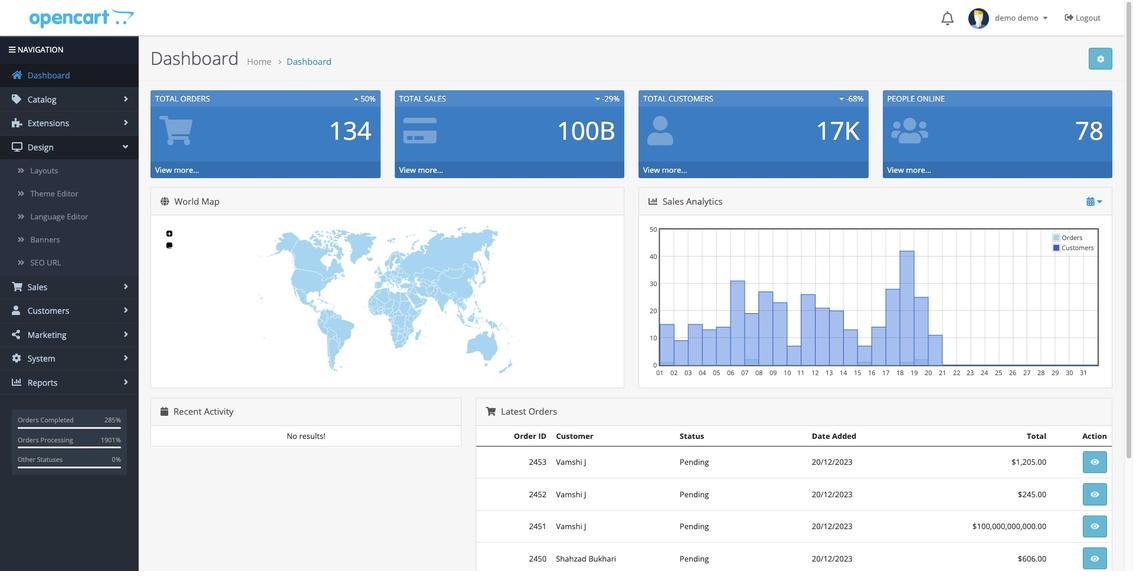 Task type: locate. For each thing, give the bounding box(es) containing it.
0 vertical spatial editor
[[57, 188, 78, 199]]

4 20/12/2023 from the top
[[813, 554, 853, 564]]

16
[[869, 369, 876, 377]]

editor
[[57, 188, 78, 199], [67, 211, 88, 222]]

2 horizontal spatial caret down image
[[1041, 14, 1051, 22]]

28
[[1038, 369, 1046, 377]]

0%
[[112, 456, 121, 464]]

people
[[888, 93, 916, 104]]

21
[[940, 369, 947, 377]]

sales for sales
[[25, 281, 47, 293]]

dashboard up catalog
[[25, 70, 70, 81]]

0 vertical spatial 30
[[650, 279, 658, 288]]

0 horizontal spatial caret down image
[[596, 95, 601, 103]]

orders completed
[[18, 416, 74, 425]]

view more... for 78
[[888, 165, 932, 176]]

0 vertical spatial customers
[[669, 93, 714, 104]]

puzzle piece image
[[12, 118, 22, 128]]

banners
[[30, 235, 60, 245]]

more... for 17k
[[663, 165, 688, 176]]

dashboard link up catalog link
[[0, 64, 139, 87]]

demo
[[996, 12, 1017, 23], [1019, 12, 1039, 23]]

view more... link
[[155, 165, 199, 176], [400, 165, 444, 176], [644, 165, 688, 176], [888, 165, 932, 176]]

vamshi j down customer
[[556, 457, 587, 468]]

calendar alt image
[[1088, 197, 1095, 206]]

navigation
[[16, 44, 63, 55]]

shopping cart image
[[12, 282, 22, 291]]

0 vertical spatial 10
[[650, 334, 658, 343]]

layouts link
[[0, 159, 139, 182]]

language editor
[[30, 211, 88, 222]]

extensions link
[[0, 112, 139, 135]]

dashboard link
[[287, 56, 332, 67], [0, 64, 139, 87]]

20 right the 19
[[925, 369, 933, 377]]

j right the 2452
[[585, 489, 587, 500]]

134
[[329, 114, 372, 147]]

caret down image left sign out alt image
[[1041, 14, 1051, 22]]

total for 17k
[[644, 93, 667, 104]]

1901%
[[101, 436, 121, 445]]

1 horizontal spatial 30
[[1067, 369, 1074, 377]]

chart bar image
[[649, 197, 658, 206]]

total for 134
[[155, 93, 179, 104]]

1 view more... link from the left
[[155, 165, 199, 176]]

0 horizontal spatial -
[[603, 93, 605, 104]]

1 view more... from the left
[[155, 165, 199, 176]]

caret down image left 68%
[[840, 95, 845, 103]]

1 view from the left
[[155, 165, 172, 176]]

1 vertical spatial sales
[[663, 195, 684, 207]]

$100,000,000,000.00
[[973, 522, 1047, 532]]

26
[[1010, 369, 1017, 377]]

12
[[812, 369, 819, 377]]

17
[[883, 369, 890, 377]]

results!
[[299, 431, 326, 442]]

customer
[[556, 431, 594, 442]]

total orders
[[155, 93, 210, 104]]

05
[[713, 369, 721, 377]]

3 view more... link from the left
[[644, 165, 688, 176]]

2 j from the top
[[585, 489, 587, 500]]

0 vertical spatial sales
[[425, 93, 446, 104]]

3 vamshi from the top
[[556, 522, 583, 532]]

0 vertical spatial j
[[585, 457, 587, 468]]

1 view image from the top
[[1091, 459, 1100, 467]]

1 more... from the left
[[174, 165, 199, 176]]

1 j from the top
[[585, 457, 587, 468]]

more... for 78
[[907, 165, 932, 176]]

added
[[833, 431, 857, 442]]

view more... for 134
[[155, 165, 199, 176]]

url
[[47, 258, 61, 268]]

3 view more... from the left
[[644, 165, 688, 176]]

1 vertical spatial 20
[[925, 369, 933, 377]]

vamshi right 2451
[[556, 522, 583, 532]]

3 20/12/2023 from the top
[[813, 522, 853, 532]]

dashboard
[[151, 46, 239, 70], [287, 56, 332, 67], [25, 70, 70, 81]]

4 view more... from the left
[[888, 165, 932, 176]]

demo left sign out alt image
[[1019, 12, 1039, 23]]

1 horizontal spatial -
[[847, 93, 849, 104]]

extensions
[[25, 118, 69, 129]]

-68%
[[845, 93, 864, 104]]

2 vertical spatial vamshi
[[556, 522, 583, 532]]

20
[[650, 307, 658, 315], [925, 369, 933, 377]]

pending for 2453
[[680, 457, 709, 468]]

tag image
[[12, 94, 22, 104]]

0 horizontal spatial 20
[[650, 307, 658, 315]]

people online
[[888, 93, 946, 104]]

view for 78
[[888, 165, 905, 176]]

23
[[967, 369, 975, 377]]

dashboard up total orders
[[151, 46, 239, 70]]

j for 2452
[[585, 489, 587, 500]]

view more... link for 78
[[888, 165, 932, 176]]

- for 17k
[[847, 93, 849, 104]]

30 right 29
[[1067, 369, 1074, 377]]

29%
[[605, 93, 620, 104]]

view more... for 17k
[[644, 165, 688, 176]]

caret down image left 29%
[[596, 95, 601, 103]]

caret down image for 17k
[[840, 95, 845, 103]]

4 view image from the top
[[1091, 556, 1100, 563]]

caret down image
[[1041, 14, 1051, 22], [596, 95, 601, 103], [840, 95, 845, 103]]

editor down layouts link
[[57, 188, 78, 199]]

3 more... from the left
[[663, 165, 688, 176]]

4 view more... link from the left
[[888, 165, 932, 176]]

dashboard link right home
[[287, 56, 332, 67]]

1 vertical spatial vamshi
[[556, 489, 583, 500]]

marketing
[[25, 329, 67, 341]]

bukhari
[[589, 554, 617, 564]]

more... for 134
[[174, 165, 199, 176]]

2 vamshi j from the top
[[556, 489, 587, 500]]

0 vertical spatial vamshi
[[556, 457, 583, 468]]

4 more... from the left
[[907, 165, 932, 176]]

2 view from the left
[[400, 165, 416, 176]]

vamshi for 2452
[[556, 489, 583, 500]]

1 pending from the top
[[680, 457, 709, 468]]

j down customer
[[585, 457, 587, 468]]

30 down 40
[[650, 279, 658, 288]]

more...
[[174, 165, 199, 176], [418, 165, 444, 176], [663, 165, 688, 176], [907, 165, 932, 176]]

dashboard right home
[[287, 56, 332, 67]]

- up 17k
[[847, 93, 849, 104]]

20/12/2023
[[813, 457, 853, 468], [813, 489, 853, 500], [813, 522, 853, 532], [813, 554, 853, 564]]

total sales
[[400, 93, 446, 104]]

vamshi j for 2453
[[556, 457, 587, 468]]

1 vamshi from the top
[[556, 457, 583, 468]]

activity
[[204, 406, 234, 418]]

10 left the 11
[[784, 369, 792, 377]]

vamshi j right the 2452
[[556, 489, 587, 500]]

1 vertical spatial customers
[[1063, 243, 1095, 252]]

view image for $245.00
[[1091, 491, 1100, 499]]

2 - from the left
[[847, 93, 849, 104]]

sales for sales analytics
[[663, 195, 684, 207]]

1 horizontal spatial 20
[[925, 369, 933, 377]]

2 20/12/2023 from the top
[[813, 489, 853, 500]]

1 - from the left
[[603, 93, 605, 104]]

20/12/2023 for $100,000,000,000.00
[[813, 522, 853, 532]]

1 demo from the left
[[996, 12, 1017, 23]]

3 pending from the top
[[680, 522, 709, 532]]

view image
[[1091, 459, 1100, 467], [1091, 491, 1100, 499], [1091, 523, 1100, 531], [1091, 556, 1100, 563]]

-29%
[[601, 93, 620, 104]]

1 horizontal spatial demo
[[1019, 12, 1039, 23]]

customers inside customers link
[[25, 305, 69, 317]]

0 horizontal spatial 30
[[650, 279, 658, 288]]

- for 100b
[[603, 93, 605, 104]]

2 horizontal spatial sales
[[663, 195, 684, 207]]

1 vertical spatial 10
[[784, 369, 792, 377]]

vamshi
[[556, 457, 583, 468], [556, 489, 583, 500], [556, 522, 583, 532]]

bars image
[[9, 46, 16, 54]]

1 vertical spatial 30
[[1067, 369, 1074, 377]]

orders for orders
[[1063, 233, 1083, 242]]

0
[[654, 361, 657, 370]]

20/12/2023 for $245.00
[[813, 489, 853, 500]]

04
[[699, 369, 707, 377]]

-
[[603, 93, 605, 104], [847, 93, 849, 104]]

2 vertical spatial sales
[[25, 281, 47, 293]]

view more... link for 134
[[155, 165, 199, 176]]

date added
[[813, 431, 857, 442]]

system
[[25, 353, 55, 365]]

language
[[30, 211, 65, 222]]

3 view from the left
[[644, 165, 661, 176]]

pending
[[680, 457, 709, 468], [680, 489, 709, 500], [680, 522, 709, 532], [680, 554, 709, 564]]

vamshi j up shahzad
[[556, 522, 587, 532]]

recent activity
[[171, 406, 234, 418]]

$606.00
[[1019, 554, 1047, 564]]

2 view image from the top
[[1091, 491, 1100, 499]]

20 down 40
[[650, 307, 658, 315]]

theme
[[30, 188, 55, 199]]

0 vertical spatial vamshi j
[[556, 457, 587, 468]]

total
[[155, 93, 179, 104], [400, 93, 423, 104], [644, 93, 667, 104], [1028, 431, 1047, 442]]

view image for $100,000,000,000.00
[[1091, 523, 1100, 531]]

1 20/12/2023 from the top
[[813, 457, 853, 468]]

online
[[918, 93, 946, 104]]

vamshi j for 2452
[[556, 489, 587, 500]]

editor for language editor
[[67, 211, 88, 222]]

2 vertical spatial vamshi j
[[556, 522, 587, 532]]

10 up 0
[[650, 334, 658, 343]]

view image for $606.00
[[1091, 556, 1100, 563]]

sales analytics
[[661, 195, 723, 207]]

home link
[[247, 56, 272, 67]]

2 vamshi from the top
[[556, 489, 583, 500]]

2 vertical spatial customers
[[25, 305, 69, 317]]

2 more... from the left
[[418, 165, 444, 176]]

06
[[728, 369, 735, 377]]

0 horizontal spatial customers
[[25, 305, 69, 317]]

caret down image
[[1098, 197, 1103, 206]]

j up shahzad bukhari
[[585, 522, 587, 532]]

30
[[650, 279, 658, 288], [1067, 369, 1074, 377]]

14
[[840, 369, 848, 377]]

1 vertical spatial editor
[[67, 211, 88, 222]]

4 view from the left
[[888, 165, 905, 176]]

vamshi j for 2451
[[556, 522, 587, 532]]

0 horizontal spatial demo
[[996, 12, 1017, 23]]

reports
[[25, 377, 58, 389]]

1 vamshi j from the top
[[556, 457, 587, 468]]

demo right the demo demo "icon"
[[996, 12, 1017, 23]]

+ −
[[167, 229, 173, 253]]

vamshi right the 2452
[[556, 489, 583, 500]]

2 pending from the top
[[680, 489, 709, 500]]

pending for 2451
[[680, 522, 709, 532]]

1 horizontal spatial caret down image
[[840, 95, 845, 103]]

2 vertical spatial j
[[585, 522, 587, 532]]

demo demo link
[[963, 0, 1057, 35]]

completed
[[40, 416, 74, 425]]

4 pending from the top
[[680, 554, 709, 564]]

25
[[996, 369, 1003, 377]]

2 view more... from the left
[[400, 165, 444, 176]]

17k
[[817, 114, 860, 147]]

more... for 100b
[[418, 165, 444, 176]]

globe image
[[161, 197, 169, 206]]

2 view more... link from the left
[[400, 165, 444, 176]]

285%
[[105, 416, 121, 425]]

09
[[770, 369, 777, 377]]

developer setting image
[[1098, 55, 1105, 63]]

3 j from the top
[[585, 522, 587, 532]]

1 horizontal spatial dashboard
[[151, 46, 239, 70]]

0 horizontal spatial dashboard link
[[0, 64, 139, 87]]

vamshi down customer
[[556, 457, 583, 468]]

editor down "theme editor" link
[[67, 211, 88, 222]]

0 horizontal spatial sales
[[25, 281, 47, 293]]

3 vamshi j from the top
[[556, 522, 587, 532]]

sign out alt image
[[1066, 13, 1075, 22]]

- up 100b
[[603, 93, 605, 104]]

view more...
[[155, 165, 199, 176], [400, 165, 444, 176], [644, 165, 688, 176], [888, 165, 932, 176]]

1 vertical spatial vamshi j
[[556, 489, 587, 500]]

100b
[[557, 114, 616, 147]]

total customers
[[644, 93, 714, 104]]

3 view image from the top
[[1091, 523, 1100, 531]]

1 vertical spatial j
[[585, 489, 587, 500]]



Task type: describe. For each thing, give the bounding box(es) containing it.
marketing link
[[0, 323, 139, 347]]

view image for $1,205.00
[[1091, 459, 1100, 467]]

caret down image inside "demo demo" link
[[1041, 14, 1051, 22]]

calendar image
[[161, 408, 168, 417]]

31
[[1081, 369, 1088, 377]]

latest
[[501, 406, 527, 418]]

caret up image
[[354, 95, 359, 103]]

other statuses
[[18, 456, 63, 464]]

68%
[[849, 93, 864, 104]]

2450
[[529, 554, 547, 564]]

recent
[[174, 406, 202, 418]]

22
[[954, 369, 961, 377]]

logout
[[1077, 12, 1101, 23]]

20/12/2023 for $606.00
[[813, 554, 853, 564]]

50
[[650, 225, 658, 234]]

action
[[1083, 431, 1108, 442]]

user image
[[12, 306, 22, 315]]

18
[[897, 369, 904, 377]]

07
[[742, 369, 749, 377]]

shahzad
[[556, 554, 587, 564]]

2 horizontal spatial customers
[[1063, 243, 1095, 252]]

theme editor
[[30, 188, 78, 199]]

design
[[25, 142, 54, 153]]

0 horizontal spatial dashboard
[[25, 70, 70, 81]]

banners link
[[0, 229, 139, 252]]

view more... for 100b
[[400, 165, 444, 176]]

0 horizontal spatial 10
[[650, 334, 658, 343]]

$245.00
[[1019, 489, 1047, 500]]

home image
[[12, 70, 22, 80]]

chart bar image
[[12, 378, 22, 387]]

vamshi for 2453
[[556, 457, 583, 468]]

vamshi for 2451
[[556, 522, 583, 532]]

design link
[[0, 136, 139, 159]]

view more... link for 100b
[[400, 165, 444, 176]]

08
[[756, 369, 763, 377]]

19
[[911, 369, 919, 377]]

opencart image
[[28, 7, 134, 29]]

27
[[1024, 369, 1031, 377]]

status
[[680, 431, 705, 442]]

20/12/2023 for $1,205.00
[[813, 457, 853, 468]]

40
[[650, 252, 658, 261]]

reports link
[[0, 371, 139, 395]]

1 horizontal spatial sales
[[425, 93, 446, 104]]

bell image
[[942, 11, 955, 25]]

language editor link
[[0, 205, 139, 229]]

map
[[202, 195, 220, 207]]

share alt image
[[12, 330, 22, 339]]

system link
[[0, 347, 139, 371]]

demo demo image
[[969, 8, 990, 29]]

catalog
[[25, 94, 56, 105]]

no results!
[[287, 431, 326, 442]]

editor for theme editor
[[57, 188, 78, 199]]

50%
[[359, 93, 376, 104]]

1 horizontal spatial 10
[[784, 369, 792, 377]]

processing
[[40, 436, 73, 445]]

0 vertical spatial 20
[[650, 307, 658, 315]]

15
[[855, 369, 862, 377]]

pending for 2450
[[680, 554, 709, 564]]

cog image
[[12, 354, 22, 363]]

no
[[287, 431, 297, 442]]

2453
[[529, 457, 547, 468]]

2 horizontal spatial dashboard
[[287, 56, 332, 67]]

sales link
[[0, 276, 139, 299]]

layouts
[[30, 165, 58, 176]]

view for 17k
[[644, 165, 661, 176]]

orders for orders completed
[[18, 416, 39, 425]]

1 horizontal spatial dashboard link
[[287, 56, 332, 67]]

shopping cart image
[[486, 408, 496, 417]]

other
[[18, 456, 35, 464]]

13
[[826, 369, 834, 377]]

2 demo from the left
[[1019, 12, 1039, 23]]

home
[[247, 56, 272, 67]]

03
[[685, 369, 692, 377]]

seo url
[[30, 258, 61, 268]]

j for 2453
[[585, 457, 587, 468]]

seo url link
[[0, 252, 139, 275]]

latest orders
[[499, 406, 558, 418]]

theme editor link
[[0, 182, 139, 205]]

shahzad bukhari
[[556, 554, 617, 564]]

pending for 2452
[[680, 489, 709, 500]]

orders for orders processing
[[18, 436, 39, 445]]

demo demo
[[990, 12, 1041, 23]]

view for 134
[[155, 165, 172, 176]]

view for 100b
[[400, 165, 416, 176]]

$1,205.00
[[1012, 457, 1047, 468]]

−
[[168, 242, 173, 253]]

24
[[982, 369, 989, 377]]

+
[[167, 229, 172, 239]]

01
[[657, 369, 664, 377]]

02
[[671, 369, 678, 377]]

2452
[[529, 489, 547, 500]]

date
[[813, 431, 831, 442]]

order
[[514, 431, 537, 442]]

2451
[[529, 522, 547, 532]]

total for 100b
[[400, 93, 423, 104]]

analytics
[[687, 195, 723, 207]]

orders processing
[[18, 436, 73, 445]]

view more... link for 17k
[[644, 165, 688, 176]]

world
[[174, 195, 199, 207]]

logout link
[[1057, 0, 1113, 35]]

caret down image for 100b
[[596, 95, 601, 103]]

id
[[539, 431, 547, 442]]

11
[[798, 369, 805, 377]]

j for 2451
[[585, 522, 587, 532]]

78
[[1076, 114, 1104, 147]]

1 horizontal spatial customers
[[669, 93, 714, 104]]

order id
[[514, 431, 547, 442]]

29
[[1052, 369, 1060, 377]]

statuses
[[37, 456, 63, 464]]

desktop image
[[12, 142, 22, 152]]



Task type: vqa. For each thing, say whether or not it's contained in the screenshot.
"Add New" icon
no



